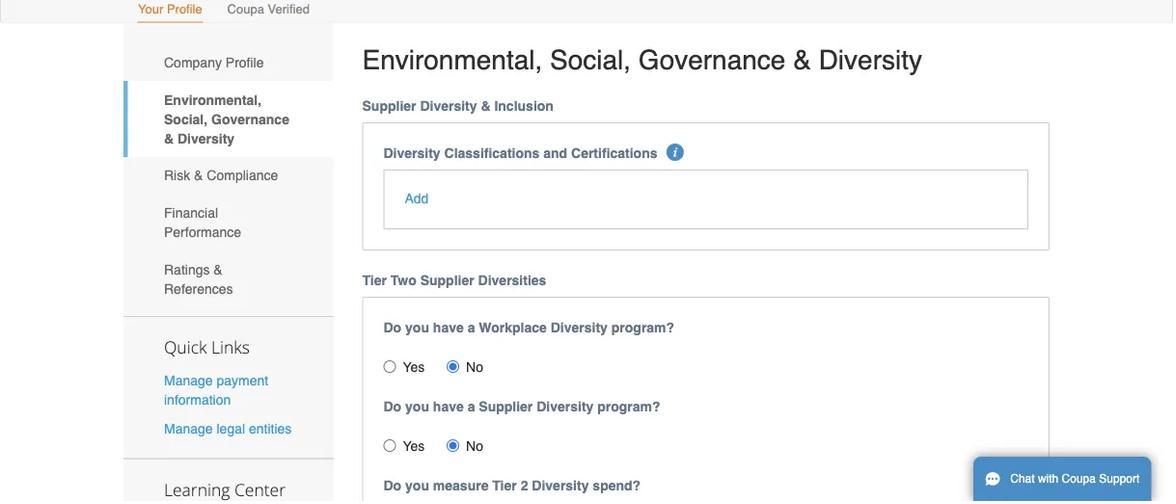 Task type: vqa. For each thing, say whether or not it's contained in the screenshot.
text box
no



Task type: describe. For each thing, give the bounding box(es) containing it.
0 horizontal spatial coupa
[[227, 2, 264, 16]]

workplace
[[479, 320, 547, 336]]

financial performance
[[164, 205, 241, 240]]

you for do you measure tier 2 diversity spend?
[[405, 478, 429, 494]]

entities
[[249, 421, 292, 437]]

0 vertical spatial social,
[[550, 44, 631, 75]]

a for supplier
[[468, 399, 475, 415]]

quick
[[164, 336, 207, 359]]

support
[[1100, 473, 1140, 486]]

do you have a workplace diversity program?
[[384, 320, 675, 336]]

inclusion
[[495, 99, 554, 114]]

verified
[[268, 2, 310, 16]]

certifications
[[571, 146, 658, 161]]

diversity classifications and certifications
[[384, 146, 658, 161]]

add button
[[405, 189, 429, 208]]

yes for do you have a workplace diversity program?
[[403, 360, 425, 375]]

ratings & references
[[164, 262, 233, 297]]

legal
[[217, 421, 245, 437]]

compliance
[[207, 168, 278, 184]]

financial performance link
[[124, 194, 333, 251]]

0 horizontal spatial tier
[[362, 273, 387, 288]]

0 vertical spatial environmental, social, governance & diversity
[[362, 44, 923, 75]]

manage legal entities
[[164, 421, 292, 437]]

quick links
[[164, 336, 250, 359]]

payment
[[217, 374, 268, 389]]

0 horizontal spatial supplier
[[362, 99, 416, 114]]

you for do you have a supplier diversity program?
[[405, 399, 429, 415]]

chat with coupa support button
[[974, 457, 1152, 502]]

manage for manage legal entities
[[164, 421, 213, 437]]

with
[[1038, 473, 1059, 486]]

manage payment information link
[[164, 374, 268, 408]]

chat
[[1011, 473, 1035, 486]]

risk & compliance link
[[124, 157, 333, 194]]

manage payment information
[[164, 374, 268, 408]]

do for do you measure tier 2 diversity spend?
[[384, 478, 402, 494]]

0 vertical spatial environmental,
[[362, 44, 543, 75]]

environmental, social, governance & diversity link
[[124, 81, 333, 157]]

and
[[544, 146, 568, 161]]

you for do you have a workplace diversity program?
[[405, 320, 429, 336]]

references
[[164, 281, 233, 297]]

do you measure tier 2 diversity spend?
[[384, 478, 641, 494]]

2 vertical spatial supplier
[[479, 399, 533, 415]]

0 horizontal spatial governance
[[211, 111, 289, 127]]

company profile link
[[124, 44, 333, 81]]

your profile
[[138, 2, 202, 16]]

risk & compliance
[[164, 168, 278, 184]]

ratings
[[164, 262, 210, 277]]

information
[[164, 393, 231, 408]]

classifications
[[444, 146, 540, 161]]

& inside ratings & references
[[214, 262, 223, 277]]

1 horizontal spatial tier
[[493, 478, 517, 494]]

a for workplace
[[468, 320, 475, 336]]

center
[[234, 479, 286, 501]]

2
[[521, 478, 528, 494]]



Task type: locate. For each thing, give the bounding box(es) containing it.
two
[[391, 273, 417, 288]]

0 horizontal spatial profile
[[167, 2, 202, 16]]

supplier up add button at the left of page
[[362, 99, 416, 114]]

chat with coupa support
[[1011, 473, 1140, 486]]

0 vertical spatial have
[[433, 320, 464, 336]]

supplier up do you measure tier 2 diversity spend?
[[479, 399, 533, 415]]

program?
[[612, 320, 675, 336], [598, 399, 661, 415]]

0 vertical spatial manage
[[164, 374, 213, 389]]

1 no from the top
[[466, 360, 484, 375]]

measure
[[433, 478, 489, 494]]

governance
[[639, 44, 786, 75], [211, 111, 289, 127]]

performance
[[164, 225, 241, 240]]

do
[[384, 320, 402, 336], [384, 399, 402, 415], [384, 478, 402, 494]]

1 horizontal spatial environmental, social, governance & diversity
[[362, 44, 923, 75]]

program? for do you have a supplier diversity program?
[[598, 399, 661, 415]]

learning
[[164, 479, 230, 501]]

supplier right two
[[420, 273, 475, 288]]

supplier
[[362, 99, 416, 114], [420, 273, 475, 288], [479, 399, 533, 415]]

&
[[793, 44, 812, 75], [481, 99, 491, 114], [164, 131, 174, 146], [194, 168, 203, 184], [214, 262, 223, 277]]

0 vertical spatial program?
[[612, 320, 675, 336]]

spend?
[[593, 478, 641, 494]]

program? for do you have a workplace diversity program?
[[612, 320, 675, 336]]

1 vertical spatial yes
[[403, 439, 425, 454]]

risk
[[164, 168, 190, 184]]

1 manage from the top
[[164, 374, 213, 389]]

1 vertical spatial manage
[[164, 421, 213, 437]]

profile for company profile
[[226, 55, 264, 70]]

0 vertical spatial a
[[468, 320, 475, 336]]

coupa left verified
[[227, 2, 264, 16]]

learning center
[[164, 479, 286, 501]]

2 a from the top
[[468, 399, 475, 415]]

company profile
[[164, 55, 264, 70]]

0 horizontal spatial social,
[[164, 111, 208, 127]]

company
[[164, 55, 222, 70]]

1 have from the top
[[433, 320, 464, 336]]

0 horizontal spatial environmental, social, governance & diversity
[[164, 92, 289, 146]]

1 horizontal spatial environmental,
[[362, 44, 543, 75]]

0 vertical spatial profile
[[167, 2, 202, 16]]

no up measure
[[466, 439, 484, 454]]

1 horizontal spatial social,
[[550, 44, 631, 75]]

1 yes from the top
[[403, 360, 425, 375]]

yes for do you have a supplier diversity program?
[[403, 439, 425, 454]]

manage for manage payment information
[[164, 374, 213, 389]]

1 vertical spatial coupa
[[1062, 473, 1096, 486]]

coupa right with
[[1062, 473, 1096, 486]]

tier left 2
[[493, 478, 517, 494]]

profile right company
[[226, 55, 264, 70]]

3 you from the top
[[405, 478, 429, 494]]

1 horizontal spatial governance
[[639, 44, 786, 75]]

2 do from the top
[[384, 399, 402, 415]]

1 vertical spatial governance
[[211, 111, 289, 127]]

manage down information
[[164, 421, 213, 437]]

diversity
[[819, 44, 923, 75], [420, 99, 477, 114], [178, 131, 235, 146], [384, 146, 441, 161], [551, 320, 608, 336], [537, 399, 594, 415], [532, 478, 589, 494]]

None radio
[[384, 361, 396, 373], [447, 361, 459, 373], [384, 440, 396, 452], [447, 440, 459, 452], [384, 361, 396, 373], [447, 361, 459, 373], [384, 440, 396, 452], [447, 440, 459, 452]]

coupa
[[227, 2, 264, 16], [1062, 473, 1096, 486]]

have up measure
[[433, 399, 464, 415]]

1 vertical spatial environmental,
[[164, 92, 262, 108]]

1 vertical spatial tier
[[493, 478, 517, 494]]

1 vertical spatial no
[[466, 439, 484, 454]]

0 vertical spatial do
[[384, 320, 402, 336]]

social, down company
[[164, 111, 208, 127]]

1 vertical spatial supplier
[[420, 273, 475, 288]]

environmental, inside environmental, social, governance & diversity link
[[164, 92, 262, 108]]

2 have from the top
[[433, 399, 464, 415]]

environmental,
[[362, 44, 543, 75], [164, 92, 262, 108]]

a up measure
[[468, 399, 475, 415]]

0 vertical spatial coupa
[[227, 2, 264, 16]]

2 yes from the top
[[403, 439, 425, 454]]

add
[[405, 191, 429, 206]]

0 vertical spatial supplier
[[362, 99, 416, 114]]

do for do you have a workplace diversity program?
[[384, 320, 402, 336]]

have for workplace
[[433, 320, 464, 336]]

no for workplace
[[466, 360, 484, 375]]

diversities
[[478, 273, 547, 288]]

yes
[[403, 360, 425, 375], [403, 439, 425, 454]]

profile for your profile
[[167, 2, 202, 16]]

tier
[[362, 273, 387, 288], [493, 478, 517, 494]]

profile
[[167, 2, 202, 16], [226, 55, 264, 70]]

1 vertical spatial profile
[[226, 55, 264, 70]]

tier two supplier diversities
[[362, 273, 547, 288]]

1 a from the top
[[468, 320, 475, 336]]

your
[[138, 2, 163, 16]]

1 vertical spatial environmental, social, governance & diversity
[[164, 92, 289, 146]]

social, up inclusion
[[550, 44, 631, 75]]

environmental, down company profile
[[164, 92, 262, 108]]

a left workplace
[[468, 320, 475, 336]]

environmental, social, governance & diversity
[[362, 44, 923, 75], [164, 92, 289, 146]]

your profile link
[[137, 0, 203, 23]]

do for do you have a supplier diversity program?
[[384, 399, 402, 415]]

manage up information
[[164, 374, 213, 389]]

0 vertical spatial governance
[[639, 44, 786, 75]]

manage inside manage payment information
[[164, 374, 213, 389]]

coupa verified link
[[226, 0, 311, 23]]

3 do from the top
[[384, 478, 402, 494]]

0 vertical spatial tier
[[362, 273, 387, 288]]

coupa inside button
[[1062, 473, 1096, 486]]

2 no from the top
[[466, 439, 484, 454]]

0 vertical spatial no
[[466, 360, 484, 375]]

1 horizontal spatial supplier
[[420, 273, 475, 288]]

1 horizontal spatial coupa
[[1062, 473, 1096, 486]]

1 vertical spatial social,
[[164, 111, 208, 127]]

2 you from the top
[[405, 399, 429, 415]]

links
[[211, 336, 250, 359]]

financial
[[164, 205, 218, 221]]

2 manage from the top
[[164, 421, 213, 437]]

2 horizontal spatial supplier
[[479, 399, 533, 415]]

1 vertical spatial program?
[[598, 399, 661, 415]]

supplier diversity & inclusion
[[362, 99, 554, 114]]

0 vertical spatial you
[[405, 320, 429, 336]]

you
[[405, 320, 429, 336], [405, 399, 429, 415], [405, 478, 429, 494]]

1 vertical spatial a
[[468, 399, 475, 415]]

2 vertical spatial do
[[384, 478, 402, 494]]

do you have a supplier diversity program?
[[384, 399, 661, 415]]

no for supplier
[[466, 439, 484, 454]]

have
[[433, 320, 464, 336], [433, 399, 464, 415]]

1 horizontal spatial profile
[[226, 55, 264, 70]]

have for supplier
[[433, 399, 464, 415]]

social,
[[550, 44, 631, 75], [164, 111, 208, 127]]

coupa verified
[[227, 2, 310, 16]]

have down tier two supplier diversities on the left bottom of page
[[433, 320, 464, 336]]

1 vertical spatial do
[[384, 399, 402, 415]]

0 vertical spatial yes
[[403, 360, 425, 375]]

no
[[466, 360, 484, 375], [466, 439, 484, 454]]

2 vertical spatial you
[[405, 478, 429, 494]]

manage
[[164, 374, 213, 389], [164, 421, 213, 437]]

0 horizontal spatial environmental,
[[164, 92, 262, 108]]

ratings & references link
[[124, 251, 333, 308]]

1 you from the top
[[405, 320, 429, 336]]

1 vertical spatial have
[[433, 399, 464, 415]]

1 vertical spatial you
[[405, 399, 429, 415]]

a
[[468, 320, 475, 336], [468, 399, 475, 415]]

additional information image
[[667, 144, 684, 161]]

profile right your
[[167, 2, 202, 16]]

manage legal entities link
[[164, 421, 292, 437]]

tier left two
[[362, 273, 387, 288]]

1 do from the top
[[384, 320, 402, 336]]

environmental, up supplier diversity & inclusion
[[362, 44, 543, 75]]

no down workplace
[[466, 360, 484, 375]]



